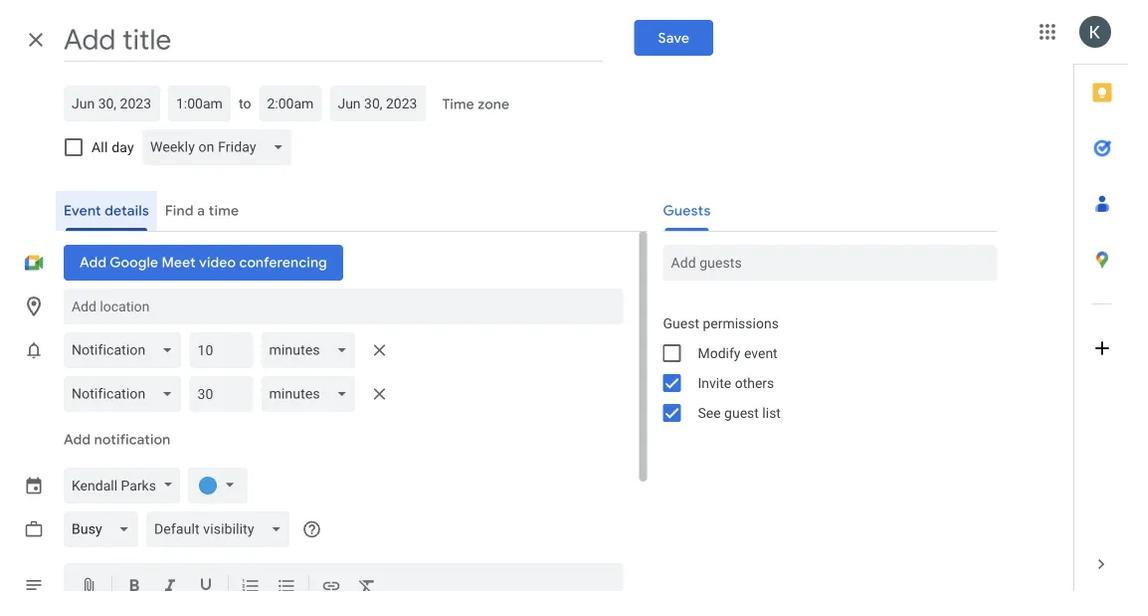 Task type: locate. For each thing, give the bounding box(es) containing it.
day
[[112, 139, 134, 155]]

parks
[[121, 477, 156, 494]]

minutes in advance for notification number field inside 30 minutes before "element"
[[197, 376, 245, 412]]

guest permissions
[[663, 315, 779, 331]]

modify
[[698, 345, 741, 361]]

guest
[[663, 315, 699, 331]]

minutes in advance for notification number field inside 10 minutes before element
[[197, 332, 245, 368]]

see guest list
[[698, 404, 781, 421]]

Location text field
[[72, 289, 615, 324]]

zone
[[478, 96, 510, 113]]

1 vertical spatial minutes in advance for notification number field
[[197, 376, 245, 412]]

tab list
[[1075, 65, 1129, 536]]

invite
[[698, 375, 732, 391]]

insert link image
[[321, 576, 341, 592]]

0 vertical spatial minutes in advance for notification number field
[[197, 332, 245, 368]]

Start time text field
[[176, 92, 223, 115]]

minutes in advance for notification number field up 30 minutes before "element"
[[197, 332, 245, 368]]

time zone
[[442, 96, 510, 113]]

guest
[[725, 404, 759, 421]]

None field
[[142, 129, 300, 165], [64, 332, 189, 368], [261, 332, 364, 368], [64, 376, 189, 412], [261, 376, 364, 412], [64, 511, 146, 547], [146, 511, 298, 547], [142, 129, 300, 165], [64, 332, 189, 368], [261, 332, 364, 368], [64, 376, 189, 412], [261, 376, 364, 412], [64, 511, 146, 547], [146, 511, 298, 547]]

event
[[744, 345, 778, 361]]

see
[[698, 404, 721, 421]]

formatting options toolbar
[[64, 563, 623, 592]]

permissions
[[703, 315, 779, 331]]

add notification button
[[56, 416, 178, 464]]

notifications element
[[64, 328, 396, 416]]

group
[[647, 308, 998, 428]]

kendall parks
[[72, 477, 156, 494]]

save button
[[634, 20, 713, 56]]

Minutes in advance for notification number field
[[197, 332, 245, 368], [197, 376, 245, 412]]

2 minutes in advance for notification number field from the top
[[197, 376, 245, 412]]

save
[[658, 29, 690, 47]]

underline image
[[196, 576, 216, 592]]

time
[[442, 96, 474, 113]]

list
[[763, 404, 781, 421]]

time zone button
[[434, 87, 518, 122]]

invite others
[[698, 375, 774, 391]]

1 minutes in advance for notification number field from the top
[[197, 332, 245, 368]]

minutes in advance for notification number field down 10 minutes before element at the left bottom of page
[[197, 376, 245, 412]]

remove formatting image
[[357, 576, 377, 592]]

End date text field
[[338, 92, 418, 115]]

modify event
[[698, 345, 778, 361]]

group containing guest permissions
[[647, 308, 998, 428]]

italic image
[[160, 576, 180, 592]]



Task type: vqa. For each thing, say whether or not it's contained in the screenshot.
the bottom 'Minutes in advance for notification' Number Field
yes



Task type: describe. For each thing, give the bounding box(es) containing it.
bold image
[[124, 576, 144, 592]]

30 minutes before element
[[64, 372, 396, 416]]

Title text field
[[64, 18, 602, 62]]

10 minutes before element
[[64, 328, 396, 372]]

minutes in advance for notification number field for 10 minutes before element at the left bottom of page
[[197, 332, 245, 368]]

add
[[64, 431, 91, 448]]

Start date text field
[[72, 92, 152, 115]]

bulleted list image
[[277, 576, 297, 592]]

notification
[[94, 431, 170, 448]]

all
[[92, 139, 108, 155]]

minutes in advance for notification number field for 30 minutes before "element"
[[197, 376, 245, 412]]

to
[[239, 95, 251, 111]]

End time text field
[[267, 92, 314, 115]]

add notification
[[64, 431, 170, 448]]

numbered list image
[[241, 576, 261, 592]]

others
[[735, 375, 774, 391]]

Guests text field
[[671, 245, 990, 281]]

kendall
[[72, 477, 117, 494]]

all day
[[92, 139, 134, 155]]



